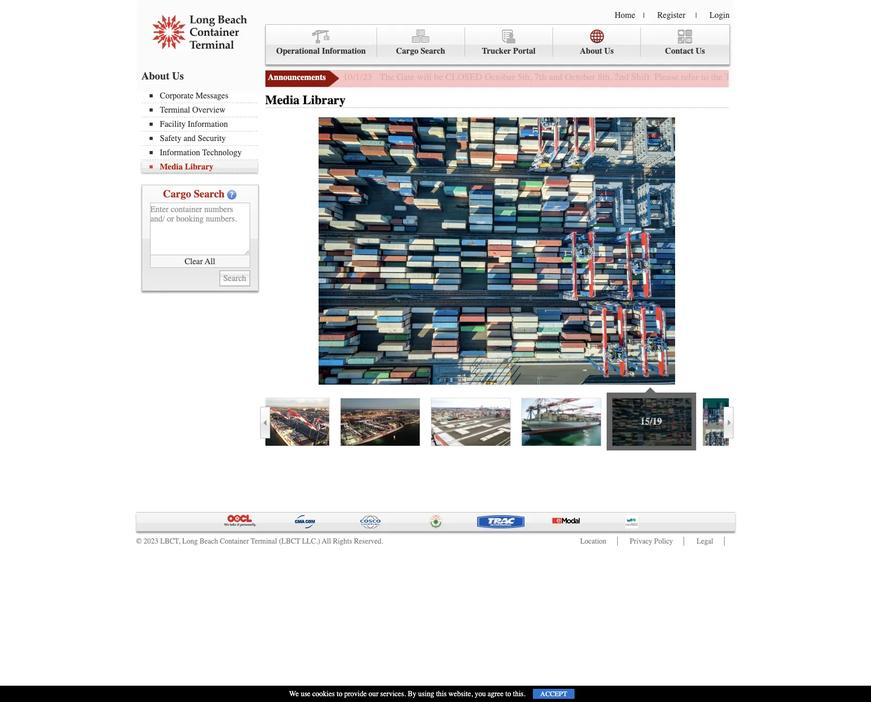 Task type: vqa. For each thing, say whether or not it's contained in the screenshot.
"Search" within CARGO SEARCH link
yes



Task type: locate. For each thing, give the bounding box(es) containing it.
be
[[434, 71, 443, 83]]

security
[[198, 134, 226, 143]]

1 vertical spatial about us
[[141, 70, 184, 82]]

home link
[[615, 11, 636, 20]]

1 vertical spatial information
[[188, 120, 228, 129]]

long
[[182, 537, 198, 546]]

| left "login" link
[[696, 11, 697, 20]]

0 horizontal spatial library
[[185, 162, 214, 172]]

0 horizontal spatial terminal
[[160, 105, 190, 115]]

media down safety
[[160, 162, 183, 172]]

library down information technology link at the left
[[185, 162, 214, 172]]

about up 8th,
[[580, 46, 603, 56]]

cargo search down media library link at the top left
[[163, 188, 225, 200]]

0 horizontal spatial media
[[160, 162, 183, 172]]

search inside menu bar
[[421, 46, 446, 56]]

cargo search link
[[377, 27, 465, 57]]

search down media library link at the top left
[[194, 188, 225, 200]]

media library link
[[149, 162, 257, 172]]

about us
[[580, 46, 614, 56], [141, 70, 184, 82]]

announcements
[[268, 73, 326, 82]]

menu bar containing corporate messages
[[141, 90, 263, 174]]

beach
[[200, 537, 218, 546]]

corporate messages terminal overview facility information safety and security information technology media library
[[160, 91, 242, 172]]

us up corporate at left top
[[172, 70, 184, 82]]

all right llc.)
[[322, 537, 331, 546]]

october
[[485, 71, 515, 83], [565, 71, 596, 83]]

None submit
[[220, 271, 250, 287]]

1 | from the left
[[644, 11, 645, 20]]

trucker
[[482, 46, 511, 56]]

overview
[[192, 105, 226, 115]]

cargo
[[396, 46, 419, 56], [163, 188, 191, 200]]

menu bar
[[265, 24, 730, 65], [141, 90, 263, 174]]

cargo search
[[396, 46, 446, 56], [163, 188, 225, 200]]

technology
[[202, 148, 242, 158]]

information
[[322, 46, 366, 56], [188, 120, 228, 129], [160, 148, 200, 158]]

1 horizontal spatial terminal
[[251, 537, 277, 546]]

about us up 8th,
[[580, 46, 614, 56]]

2 | from the left
[[696, 11, 697, 20]]

us up 10/1/23 the gate will be closed october 5th, 7th and october 8th, 2nd shift. please refer to the truck gate hours web page for further
[[605, 46, 614, 56]]

us for about us link
[[605, 46, 614, 56]]

to
[[702, 71, 709, 83], [337, 690, 343, 699], [506, 690, 511, 699]]

0 vertical spatial all
[[205, 257, 215, 266]]

1 horizontal spatial cargo search
[[396, 46, 446, 56]]

1 vertical spatial and
[[184, 134, 196, 143]]

about
[[580, 46, 603, 56], [141, 70, 170, 82]]

about us up corporate at left top
[[141, 70, 184, 82]]

and inside "corporate messages terminal overview facility information safety and security information technology media library"
[[184, 134, 196, 143]]

operational information link
[[266, 27, 377, 57]]

0 vertical spatial search
[[421, 46, 446, 56]]

to left the
[[702, 71, 709, 83]]

media down announcements
[[265, 93, 300, 107]]

terminal left (lbct
[[251, 537, 277, 546]]

login
[[710, 11, 730, 20]]

(lbct
[[279, 537, 300, 546]]

1 vertical spatial terminal
[[251, 537, 277, 546]]

0 horizontal spatial cargo search
[[163, 188, 225, 200]]

messages
[[196, 91, 229, 101]]

privacy policy
[[630, 537, 673, 546]]

2 vertical spatial information
[[160, 148, 200, 158]]

clear
[[185, 257, 203, 266]]

10/1/23
[[343, 71, 372, 83]]

to left this.
[[506, 690, 511, 699]]

Enter container numbers and/ or booking numbers.  text field
[[150, 203, 250, 256]]

0 vertical spatial terminal
[[160, 105, 190, 115]]

october left 8th,
[[565, 71, 596, 83]]

all right clear
[[205, 257, 215, 266]]

gate right truck
[[750, 71, 768, 83]]

website,
[[449, 690, 473, 699]]

privacy
[[630, 537, 653, 546]]

information down overview
[[188, 120, 228, 129]]

terminal down corporate at left top
[[160, 105, 190, 115]]

0 vertical spatial cargo search
[[396, 46, 446, 56]]

accept
[[541, 691, 567, 699]]

0 horizontal spatial about
[[141, 70, 170, 82]]

and right 7th
[[549, 71, 563, 83]]

1 vertical spatial library
[[185, 162, 214, 172]]

and
[[549, 71, 563, 83], [184, 134, 196, 143]]

legal link
[[697, 537, 714, 546]]

1 vertical spatial search
[[194, 188, 225, 200]]

gate
[[397, 71, 415, 83], [750, 71, 768, 83]]

page
[[814, 71, 832, 83]]

media
[[265, 93, 300, 107], [160, 162, 183, 172]]

0 vertical spatial and
[[549, 71, 563, 83]]

0 vertical spatial about us
[[580, 46, 614, 56]]

1 horizontal spatial about
[[580, 46, 603, 56]]

all inside clear all button
[[205, 257, 215, 266]]

this
[[436, 690, 447, 699]]

information down safety
[[160, 148, 200, 158]]

cargo down media library link at the top left
[[163, 188, 191, 200]]

search up be
[[421, 46, 446, 56]]

this.
[[513, 690, 526, 699]]

1 vertical spatial menu bar
[[141, 90, 263, 174]]

15/19
[[641, 416, 662, 428]]

us right 'contact'
[[696, 46, 705, 56]]

us
[[605, 46, 614, 56], [696, 46, 705, 56], [172, 70, 184, 82]]

0 horizontal spatial october
[[485, 71, 515, 83]]

hours
[[770, 71, 793, 83]]

0 vertical spatial menu bar
[[265, 24, 730, 65]]

1 horizontal spatial library
[[303, 93, 346, 107]]

0 vertical spatial about
[[580, 46, 603, 56]]

0 horizontal spatial and
[[184, 134, 196, 143]]

terminal
[[160, 105, 190, 115], [251, 537, 277, 546]]

and right safety
[[184, 134, 196, 143]]

0 horizontal spatial gate
[[397, 71, 415, 83]]

1 horizontal spatial gate
[[750, 71, 768, 83]]

0 horizontal spatial menu bar
[[141, 90, 263, 174]]

search
[[421, 46, 446, 56], [194, 188, 225, 200]]

1 vertical spatial cargo
[[163, 188, 191, 200]]

menu bar containing operational information
[[265, 24, 730, 65]]

our
[[369, 690, 379, 699]]

1 horizontal spatial search
[[421, 46, 446, 56]]

october left 5th,
[[485, 71, 515, 83]]

to left provide at the left bottom of page
[[337, 690, 343, 699]]

1 vertical spatial media
[[160, 162, 183, 172]]

cookies
[[312, 690, 335, 699]]

1 horizontal spatial cargo
[[396, 46, 419, 56]]

2 horizontal spatial us
[[696, 46, 705, 56]]

library down announcements
[[303, 93, 346, 107]]

safety
[[160, 134, 181, 143]]

services.
[[380, 690, 406, 699]]

the
[[711, 71, 723, 83]]

1 horizontal spatial |
[[696, 11, 697, 20]]

2 gate from the left
[[750, 71, 768, 83]]

cargo up will
[[396, 46, 419, 56]]

1 horizontal spatial us
[[605, 46, 614, 56]]

library
[[303, 93, 346, 107], [185, 162, 214, 172]]

0 horizontal spatial to
[[337, 690, 343, 699]]

0 horizontal spatial all
[[205, 257, 215, 266]]

cargo search up will
[[396, 46, 446, 56]]

library inside "corporate messages terminal overview facility information safety and security information technology media library"
[[185, 162, 214, 172]]

0 horizontal spatial |
[[644, 11, 645, 20]]

| right the "home"
[[644, 11, 645, 20]]

trucker portal
[[482, 46, 536, 56]]

1 horizontal spatial october
[[565, 71, 596, 83]]

gate right the
[[397, 71, 415, 83]]

contact
[[665, 46, 694, 56]]

1 horizontal spatial menu bar
[[265, 24, 730, 65]]

information up 10/1/23
[[322, 46, 366, 56]]

all
[[205, 257, 215, 266], [322, 537, 331, 546]]

using
[[418, 690, 434, 699]]

about up corporate at left top
[[141, 70, 170, 82]]

|
[[644, 11, 645, 20], [696, 11, 697, 20]]

us for contact us link in the top right of the page
[[696, 46, 705, 56]]

provide
[[344, 690, 367, 699]]

1 vertical spatial cargo search
[[163, 188, 225, 200]]

1 vertical spatial all
[[322, 537, 331, 546]]

1 horizontal spatial media
[[265, 93, 300, 107]]

container
[[220, 537, 249, 546]]



Task type: describe. For each thing, give the bounding box(es) containing it.
truck
[[725, 71, 747, 83]]

will
[[417, 71, 432, 83]]

media library
[[265, 93, 346, 107]]

contact us
[[665, 46, 705, 56]]

facility
[[160, 120, 186, 129]]

0 vertical spatial information
[[322, 46, 366, 56]]

1 gate from the left
[[397, 71, 415, 83]]

by
[[408, 690, 417, 699]]

0 vertical spatial media
[[265, 93, 300, 107]]

1 vertical spatial about
[[141, 70, 170, 82]]

facility information link
[[149, 120, 257, 129]]

privacy policy link
[[630, 537, 673, 546]]

agree
[[488, 690, 504, 699]]

terminal overview link
[[149, 105, 257, 115]]

terminal inside "corporate messages terminal overview facility information safety and security information technology media library"
[[160, 105, 190, 115]]

home
[[615, 11, 636, 20]]

closed
[[446, 71, 482, 83]]

reserved.
[[354, 537, 383, 546]]

10/1/23 the gate will be closed october 5th, 7th and october 8th, 2nd shift. please refer to the truck gate hours web page for further
[[343, 71, 872, 83]]

refer
[[681, 71, 699, 83]]

about us link
[[553, 27, 641, 57]]

lbct,
[[160, 537, 180, 546]]

1 horizontal spatial and
[[549, 71, 563, 83]]

1 horizontal spatial to
[[506, 690, 511, 699]]

0 horizontal spatial us
[[172, 70, 184, 82]]

we
[[289, 690, 299, 699]]

location
[[581, 537, 607, 546]]

about inside about us link
[[580, 46, 603, 56]]

cargo search inside menu bar
[[396, 46, 446, 56]]

1 october from the left
[[485, 71, 515, 83]]

7th
[[535, 71, 547, 83]]

contact us link
[[641, 27, 729, 57]]

llc.)
[[302, 537, 320, 546]]

the
[[380, 71, 395, 83]]

operational information
[[276, 46, 366, 56]]

©
[[136, 537, 142, 546]]

accept button
[[533, 690, 575, 700]]

login link
[[710, 11, 730, 20]]

media inside "corporate messages terminal overview facility information safety and security information technology media library"
[[160, 162, 183, 172]]

legal
[[697, 537, 714, 546]]

5th,
[[518, 71, 532, 83]]

trucker portal link
[[465, 27, 553, 57]]

corporate messages link
[[149, 91, 257, 101]]

2 horizontal spatial to
[[702, 71, 709, 83]]

rights
[[333, 537, 352, 546]]

corporate
[[160, 91, 194, 101]]

© 2023 lbct, long beach container terminal (lbct llc.) all rights reserved.
[[136, 537, 383, 546]]

2 october from the left
[[565, 71, 596, 83]]

use
[[301, 690, 311, 699]]

1 horizontal spatial all
[[322, 537, 331, 546]]

clear all
[[185, 257, 215, 266]]

0 horizontal spatial about us
[[141, 70, 184, 82]]

please
[[655, 71, 679, 83]]

0 horizontal spatial search
[[194, 188, 225, 200]]

1 horizontal spatial about us
[[580, 46, 614, 56]]

register
[[658, 11, 686, 20]]

register link
[[658, 11, 686, 20]]

0 vertical spatial cargo
[[396, 46, 419, 56]]

operational
[[276, 46, 320, 56]]

portal
[[513, 46, 536, 56]]

you
[[475, 690, 486, 699]]

8th,
[[598, 71, 613, 83]]

policy
[[655, 537, 673, 546]]

safety and security link
[[149, 134, 257, 143]]

we use cookies to provide our services. by using this website, you agree to this.
[[289, 690, 526, 699]]

shift.
[[632, 71, 652, 83]]

2nd
[[615, 71, 629, 83]]

0 vertical spatial library
[[303, 93, 346, 107]]

2023
[[144, 537, 158, 546]]

0 horizontal spatial cargo
[[163, 188, 191, 200]]

web
[[796, 71, 811, 83]]

location link
[[581, 537, 607, 546]]

clear all button
[[150, 256, 250, 268]]

information technology link
[[149, 148, 257, 158]]

for
[[834, 71, 845, 83]]

further
[[848, 71, 872, 83]]



